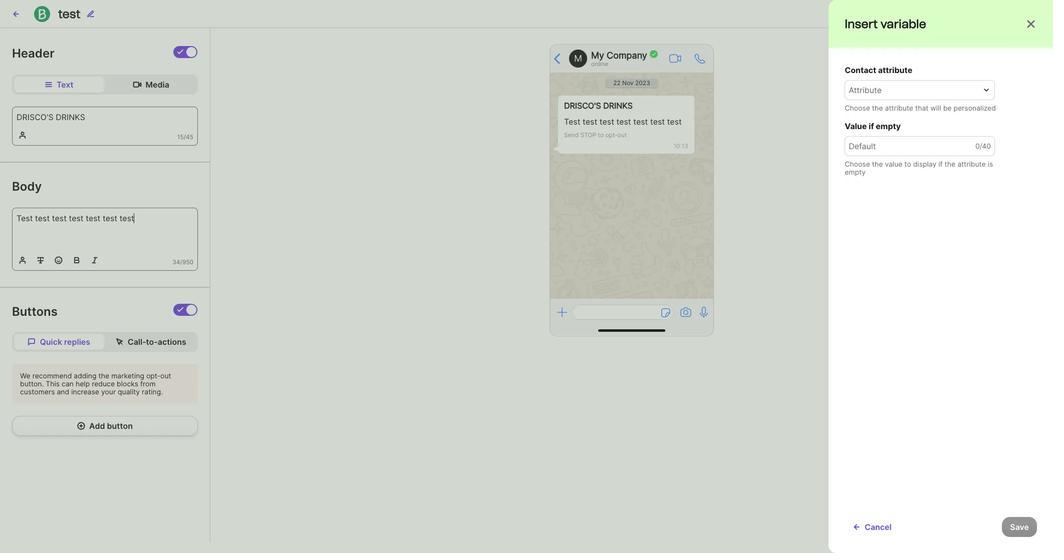 Task type: describe. For each thing, give the bounding box(es) containing it.
can
[[62, 380, 74, 388]]

quick
[[40, 337, 62, 347]]

quality
[[118, 388, 140, 396]]

save for cancel
[[1010, 523, 1029, 533]]

out inside we recommend adding the marketing opt-out button. this can help reduce blocks from customers and increase your quality rating.
[[160, 372, 171, 380]]

the up value if empty
[[872, 104, 883, 112]]

online
[[591, 60, 608, 67]]

0 vertical spatial attribute
[[878, 65, 913, 75]]

edit template name image
[[86, 10, 95, 18]]

0 vertical spatial empty
[[876, 121, 901, 131]]

the inside we recommend adding the marketing opt-out button. this can help reduce blocks from customers and increase your quality rating.
[[98, 372, 109, 380]]

my
[[591, 50, 604, 60]]

stop
[[581, 131, 596, 139]]

if inside the choose the value to display if the attribute is empty
[[939, 160, 943, 168]]

1 horizontal spatial drisco's drinks
[[564, 101, 633, 111]]

to inside test test test test test test test send stop to opt-out 10:13
[[598, 131, 604, 139]]

call-to-actions
[[128, 337, 186, 347]]

empty inside the choose the value to display if the attribute is empty
[[845, 168, 866, 176]]

45
[[186, 133, 193, 141]]

choose the value to display if the attribute is empty
[[845, 160, 993, 176]]

opt- inside test test test test test test test send stop to opt-out 10:13
[[606, 131, 618, 139]]

10:13
[[674, 142, 689, 150]]

that
[[915, 104, 929, 112]]

attribute inside the choose the value to display if the attribute is empty
[[958, 160, 986, 168]]

value
[[885, 160, 903, 168]]

replies
[[64, 337, 90, 347]]

this
[[46, 380, 60, 388]]

test test test test test test test
[[17, 214, 134, 224]]

we recommend adding the marketing opt-out button. this can help reduce blocks from customers and increase your quality rating.
[[20, 372, 171, 396]]

22
[[613, 79, 621, 87]]

buttons
[[12, 305, 58, 319]]

display
[[913, 160, 937, 168]]

test for test test test test test test test send stop to opt-out 10:13
[[564, 117, 581, 127]]

back button image
[[12, 10, 20, 18]]

the left value
[[872, 160, 883, 168]]

choose the attribute that will be personalized
[[845, 104, 996, 112]]

choose for value
[[845, 160, 870, 168]]

save button for settings
[[1012, 4, 1047, 24]]

recommend
[[32, 372, 72, 380]]

to inside the choose the value to display if the attribute is empty
[[905, 160, 911, 168]]

add button
[[89, 422, 133, 432]]

text button
[[14, 77, 104, 93]]

/ for test test test test test test test
[[180, 259, 182, 266]]

button
[[107, 422, 133, 432]]

and
[[57, 388, 69, 396]]

nov
[[622, 79, 634, 87]]

cancel button
[[845, 518, 900, 538]]

34 / 950
[[172, 259, 193, 266]]

contact
[[845, 65, 876, 75]]

0
[[975, 142, 980, 150]]

we
[[20, 372, 30, 380]]

/ inside insert variable dialog
[[980, 142, 982, 150]]

media button
[[106, 77, 196, 93]]

media
[[146, 80, 169, 90]]

0 horizontal spatial if
[[869, 121, 874, 131]]

Rich Text Editor, main text field
[[13, 209, 197, 251]]

opt- inside we recommend adding the marketing opt-out button. this can help reduce blocks from customers and increase your quality rating.
[[146, 372, 160, 380]]



Task type: locate. For each thing, give the bounding box(es) containing it.
0 vertical spatial /
[[184, 133, 186, 141]]

test
[[564, 117, 581, 127], [17, 214, 33, 224]]

drinks down text
[[56, 112, 85, 122]]

save button inside insert variable dialog
[[1002, 518, 1037, 538]]

34
[[172, 259, 180, 266]]

to right value
[[905, 160, 911, 168]]

0 vertical spatial save button
[[1012, 4, 1047, 24]]

your
[[101, 388, 116, 396]]

if right value
[[869, 121, 874, 131]]

marketing
[[111, 372, 144, 380]]

opt- up rating. at the bottom of the page
[[146, 372, 160, 380]]

save button for cancel
[[1002, 518, 1037, 538]]

1 horizontal spatial drisco's
[[564, 101, 601, 111]]

test test test test test test test send stop to opt-out 10:13
[[564, 117, 689, 150]]

actions
[[158, 337, 186, 347]]

help
[[76, 380, 90, 388]]

0 horizontal spatial drisco's
[[17, 112, 53, 122]]

save button
[[1012, 4, 1047, 24], [1002, 518, 1037, 538]]

1 choose from the top
[[845, 104, 870, 112]]

save for settings
[[1020, 9, 1039, 19]]

insert variable dialog
[[829, 0, 1053, 554]]

0 horizontal spatial opt-
[[146, 372, 160, 380]]

company
[[607, 50, 647, 60]]

drisco's drinks down 22
[[564, 101, 633, 111]]

from
[[140, 380, 156, 388]]

1 vertical spatial drisco's drinks
[[17, 112, 85, 122]]

40
[[982, 142, 991, 150]]

1 horizontal spatial to
[[905, 160, 911, 168]]

1 horizontal spatial if
[[939, 160, 943, 168]]

0 horizontal spatial drinks
[[56, 112, 85, 122]]

0 vertical spatial test
[[564, 117, 581, 127]]

save
[[1020, 9, 1039, 19], [1010, 523, 1029, 533]]

opt-
[[606, 131, 618, 139], [146, 372, 160, 380]]

quick replies
[[40, 337, 90, 347]]

blocks
[[117, 380, 138, 388]]

if right display on the top
[[939, 160, 943, 168]]

1 horizontal spatial test
[[564, 117, 581, 127]]

value if empty
[[845, 121, 901, 131]]

1 horizontal spatial out
[[618, 131, 627, 139]]

button.
[[20, 380, 44, 388]]

2 vertical spatial /
[[180, 259, 182, 266]]

empty right value
[[876, 121, 901, 131]]

test inside test test test test test test test send stop to opt-out 10:13
[[564, 117, 581, 127]]

attribute left that
[[885, 104, 913, 112]]

out inside test test test test test test test send stop to opt-out 10:13
[[618, 131, 627, 139]]

0 horizontal spatial /
[[180, 259, 182, 266]]

0 horizontal spatial out
[[160, 372, 171, 380]]

drisco's drinks
[[564, 101, 633, 111], [17, 112, 85, 122]]

test up send
[[564, 117, 581, 127]]

settings
[[912, 9, 945, 19]]

out
[[618, 131, 627, 139], [160, 372, 171, 380]]

0 / 40
[[975, 142, 991, 150]]

1 vertical spatial opt-
[[146, 372, 160, 380]]

the
[[872, 104, 883, 112], [872, 160, 883, 168], [945, 160, 956, 168], [98, 372, 109, 380]]

choose up value
[[845, 104, 870, 112]]

15
[[177, 133, 184, 141]]

1 horizontal spatial /
[[184, 133, 186, 141]]

if
[[869, 121, 874, 131], [939, 160, 943, 168]]

1 vertical spatial save
[[1010, 523, 1029, 533]]

the right display on the top
[[945, 160, 956, 168]]

attribute button
[[845, 80, 995, 100]]

save inside insert variable dialog
[[1010, 523, 1029, 533]]

1 vertical spatial choose
[[845, 160, 870, 168]]

drisco's down text button
[[17, 112, 53, 122]]

test for test test test test test test test
[[17, 214, 33, 224]]

to-
[[146, 337, 158, 347]]

adding
[[74, 372, 97, 380]]

Value if empty text field
[[845, 136, 995, 156]]

1 vertical spatial out
[[160, 372, 171, 380]]

opt- right 'stop'
[[606, 131, 618, 139]]

empty left value
[[845, 168, 866, 176]]

/ for drisco's drinks
[[184, 133, 186, 141]]

will
[[931, 104, 941, 112]]

drinks down 22
[[603, 101, 633, 111]]

out right 'stop'
[[618, 131, 627, 139]]

0 vertical spatial drinks
[[603, 101, 633, 111]]

drinks
[[603, 101, 633, 111], [56, 112, 85, 122]]

0 horizontal spatial empty
[[845, 168, 866, 176]]

call-to-actions button
[[106, 334, 196, 350]]

test
[[58, 6, 80, 21], [583, 117, 597, 127], [600, 117, 614, 127], [617, 117, 631, 127], [634, 117, 648, 127], [650, 117, 665, 127], [667, 117, 682, 127], [35, 214, 50, 224], [52, 214, 67, 224], [69, 214, 84, 224], [86, 214, 100, 224], [103, 214, 117, 224], [120, 214, 134, 224]]

0 horizontal spatial drisco's drinks
[[17, 112, 85, 122]]

test inside text field
[[17, 214, 33, 224]]

drisco's drinks inside drisco's drinks text field
[[17, 112, 85, 122]]

drisco's
[[564, 101, 601, 111], [17, 112, 53, 122]]

personalized
[[954, 104, 996, 112]]

1 vertical spatial attribute
[[885, 104, 913, 112]]

to right 'stop'
[[598, 131, 604, 139]]

1 vertical spatial drinks
[[56, 112, 85, 122]]

1 horizontal spatial opt-
[[606, 131, 618, 139]]

950
[[182, 259, 193, 266]]

0 vertical spatial opt-
[[606, 131, 618, 139]]

1 vertical spatial save button
[[1002, 518, 1037, 538]]

2023
[[635, 79, 650, 87]]

add
[[89, 422, 105, 432]]

0 vertical spatial if
[[869, 121, 874, 131]]

22 nov 2023
[[613, 79, 650, 87]]

body
[[12, 179, 42, 194]]

to
[[598, 131, 604, 139], [905, 160, 911, 168]]

the up "your"
[[98, 372, 109, 380]]

increase
[[71, 388, 99, 396]]

test down body
[[17, 214, 33, 224]]

1 vertical spatial /
[[980, 142, 982, 150]]

choose
[[845, 104, 870, 112], [845, 160, 870, 168]]

0 horizontal spatial test
[[17, 214, 33, 224]]

variable
[[881, 17, 926, 31]]

be
[[943, 104, 952, 112]]

attribute up "attribute" "popup button"
[[878, 65, 913, 75]]

0 horizontal spatial to
[[598, 131, 604, 139]]

insert
[[845, 17, 878, 31]]

attribute left is
[[958, 160, 986, 168]]

1 vertical spatial empty
[[845, 168, 866, 176]]

0 vertical spatial drisco's
[[564, 101, 601, 111]]

0 vertical spatial drisco's drinks
[[564, 101, 633, 111]]

cancel
[[865, 523, 892, 533]]

quick replies button
[[14, 334, 104, 350]]

drisco's up 'stop'
[[564, 101, 601, 111]]

out right from
[[160, 372, 171, 380]]

15 / 45
[[177, 133, 193, 141]]

reduce
[[92, 380, 115, 388]]

empty
[[876, 121, 901, 131], [845, 168, 866, 176]]

add button button
[[12, 417, 198, 437]]

choose inside the choose the value to display if the attribute is empty
[[845, 160, 870, 168]]

1 vertical spatial drisco's
[[17, 112, 53, 122]]

0 vertical spatial choose
[[845, 104, 870, 112]]

send
[[564, 131, 579, 139]]

/
[[184, 133, 186, 141], [980, 142, 982, 150], [180, 259, 182, 266]]

call-
[[128, 337, 146, 347]]

choose for contact
[[845, 104, 870, 112]]

1 vertical spatial if
[[939, 160, 943, 168]]

is
[[988, 160, 993, 168]]

text
[[57, 80, 73, 90]]

header
[[12, 46, 54, 61]]

2 choose from the top
[[845, 160, 870, 168]]

1 horizontal spatial drinks
[[603, 101, 633, 111]]

1 vertical spatial test
[[17, 214, 33, 224]]

insert variable
[[845, 17, 926, 31]]

value
[[845, 121, 867, 131]]

settings button
[[891, 4, 953, 24]]

1 vertical spatial to
[[905, 160, 911, 168]]

0 vertical spatial out
[[618, 131, 627, 139]]

1 horizontal spatial empty
[[876, 121, 901, 131]]

2 horizontal spatial /
[[980, 142, 982, 150]]

attribute
[[849, 85, 882, 95]]

drisco's inside text field
[[17, 112, 53, 122]]

choose left value
[[845, 160, 870, 168]]

m
[[574, 53, 582, 64]]

0 vertical spatial to
[[598, 131, 604, 139]]

rating.
[[142, 388, 163, 396]]

0 vertical spatial save
[[1020, 9, 1039, 19]]

drisco's drinks down text button
[[17, 112, 85, 122]]

customers
[[20, 388, 55, 396]]

drinks inside text field
[[56, 112, 85, 122]]

Rich Text Editor, main text field
[[13, 107, 197, 125]]

attribute
[[878, 65, 913, 75], [885, 104, 913, 112], [958, 160, 986, 168]]

contact attribute
[[845, 65, 913, 75]]

my company online
[[591, 50, 647, 67]]

2 vertical spatial attribute
[[958, 160, 986, 168]]



Task type: vqa. For each thing, say whether or not it's contained in the screenshot.
zone
no



